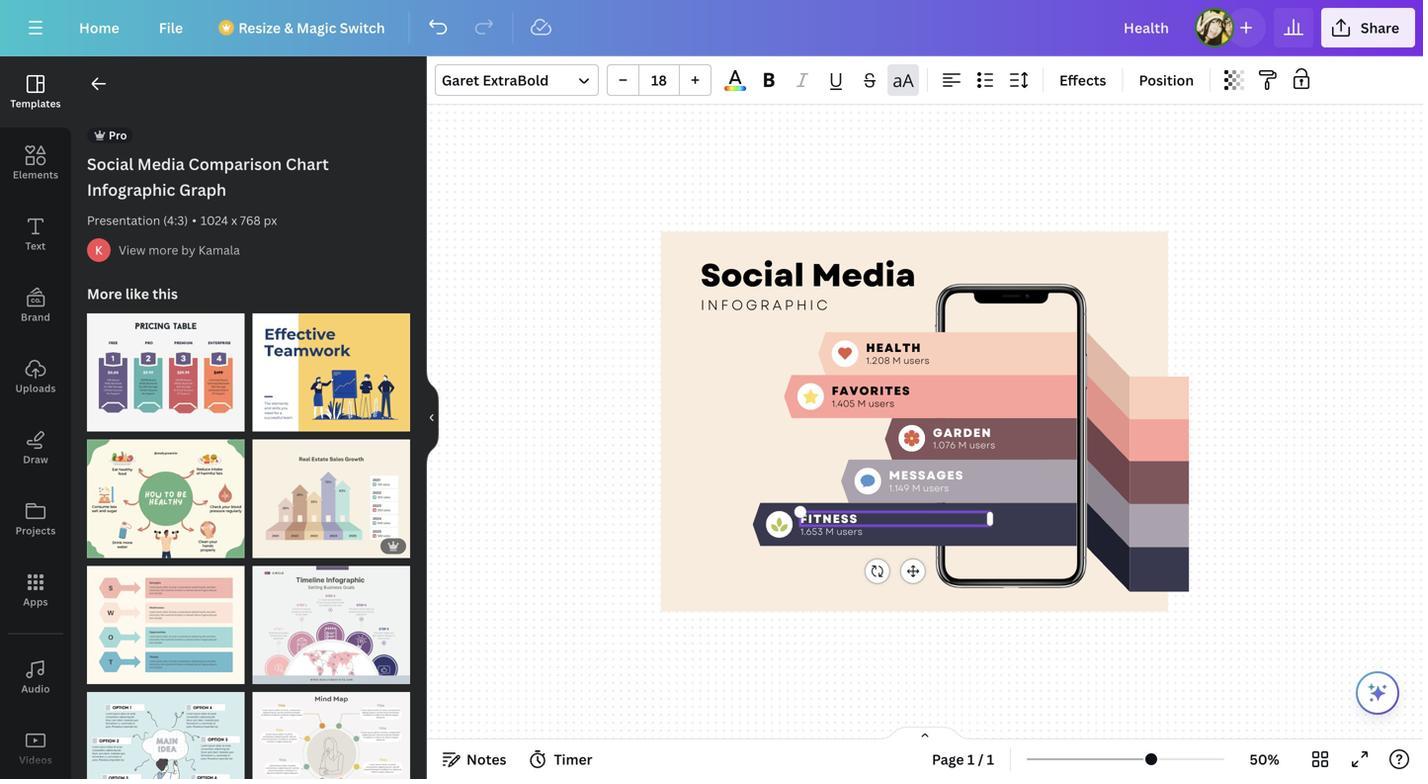 Task type: describe. For each thing, give the bounding box(es) containing it.
users for favorites
[[869, 397, 895, 410]]

2 horizontal spatial 1
[[987, 750, 995, 769]]

file
[[159, 18, 183, 37]]

fitness text field
[[801, 510, 990, 527]]

page 1 / 1
[[932, 750, 995, 769]]

canva assistant image
[[1366, 681, 1390, 705]]

m for health
[[893, 354, 901, 367]]

garet
[[442, 71, 479, 89]]

audio
[[21, 682, 50, 695]]

m for favorites
[[858, 397, 866, 410]]

home
[[79, 18, 119, 37]]

social for social media comparison chart infographic graph
[[87, 153, 134, 174]]

comparison
[[188, 153, 282, 174]]

social media comparison chart infographic graph
[[87, 153, 329, 200]]

resize
[[238, 18, 281, 37]]

1 vertical spatial infographic
[[701, 295, 831, 315]]

view more by kamala
[[119, 242, 240, 258]]

uploads
[[15, 382, 56, 395]]

view
[[119, 242, 146, 258]]

garden 1.076 m users
[[933, 424, 996, 452]]

purple & white pricing table comparison chart image
[[87, 313, 245, 432]]

page
[[932, 750, 964, 769]]

/
[[978, 750, 984, 769]]

1 of 15
[[262, 412, 297, 427]]

Design title text field
[[1108, 8, 1187, 47]]

favorites
[[832, 382, 911, 399]]

real estate sales growth bar infographic graph image
[[253, 440, 410, 558]]

templates button
[[0, 56, 71, 128]]

grey simple modern timeline infographic chart graph group
[[253, 554, 410, 684]]

social for social media
[[701, 252, 805, 298]]

social media
[[701, 252, 916, 298]]

15
[[285, 412, 297, 427]]

draw button
[[0, 412, 71, 483]]

main menu bar
[[0, 0, 1424, 56]]

health
[[866, 340, 922, 357]]

colorful calm corporate clean mind map image
[[253, 692, 410, 779]]

green brown playful illustration healthy lifestyle guide graph image
[[87, 440, 245, 558]]

real estate sales growth bar infographic graph group
[[253, 428, 410, 558]]

notes button
[[435, 743, 515, 775]]

share button
[[1322, 8, 1416, 47]]

color range image
[[725, 86, 746, 91]]

users for garden
[[970, 439, 996, 452]]

blue creative mind map graph group
[[87, 680, 245, 779]]

swot analysis graph image
[[87, 566, 245, 684]]

uploads button
[[0, 341, 71, 412]]

– – number field
[[646, 71, 673, 89]]

draw
[[23, 453, 48, 466]]

garden
[[933, 424, 992, 441]]

videos button
[[0, 713, 71, 779]]

position
[[1139, 71, 1194, 89]]

1024
[[201, 212, 228, 228]]

1.653 m users
[[801, 525, 863, 538]]

purple & white pricing table comparison chart group
[[87, 302, 245, 432]]

kamala image
[[87, 238, 111, 262]]

brand button
[[0, 270, 71, 341]]

bubble chat icon image
[[861, 475, 875, 488]]

apps
[[23, 595, 48, 609]]

m for garden
[[959, 439, 967, 452]]

resize & magic switch button
[[207, 8, 401, 47]]

kamala element
[[87, 238, 111, 262]]

star icon image
[[803, 389, 819, 404]]

timer button
[[522, 743, 601, 775]]

media for social media comparison chart infographic graph
[[137, 153, 185, 174]]

templates
[[10, 97, 61, 110]]

of
[[271, 412, 282, 427]]

50%
[[1250, 750, 1280, 769]]

hide image
[[426, 370, 439, 465]]

x
[[231, 212, 237, 228]]

garet extrabold button
[[435, 64, 599, 96]]

1 inside teamwork keynote presentation in yellow blue white illustrative style group
[[262, 412, 268, 427]]

more
[[87, 284, 122, 303]]

text button
[[0, 199, 71, 270]]

notes
[[467, 750, 507, 769]]



Task type: locate. For each thing, give the bounding box(es) containing it.
1.076
[[933, 439, 956, 452]]

media up 'graph'
[[137, 153, 185, 174]]

1 vertical spatial social
[[701, 252, 805, 298]]

1.149
[[889, 481, 910, 495]]

m inside health 1.208 m users
[[893, 354, 901, 367]]

0 vertical spatial infographic
[[87, 179, 175, 200]]

effects
[[1060, 71, 1107, 89]]

presentation
[[87, 212, 160, 228]]

pro
[[109, 128, 127, 142]]

audio button
[[0, 642, 71, 713]]

users right 1.653 at bottom right
[[837, 525, 863, 538]]

users for health
[[904, 354, 930, 367]]

1 vertical spatial media
[[812, 252, 916, 298]]

group
[[607, 64, 712, 96]]

users inside garden 1.076 m users
[[970, 439, 996, 452]]

apps button
[[0, 555, 71, 626]]

videos
[[19, 753, 52, 767]]

by
[[181, 242, 196, 258]]

extrabold
[[483, 71, 549, 89]]

brand
[[21, 310, 50, 324]]

m right 1.653 at bottom right
[[826, 525, 834, 538]]

users for messages
[[923, 481, 950, 495]]

m
[[893, 354, 901, 367], [858, 397, 866, 410], [959, 439, 967, 452], [912, 481, 921, 495], [826, 525, 834, 538]]

50% button
[[1233, 743, 1297, 775]]

users right 1.208
[[904, 354, 930, 367]]

file button
[[143, 8, 199, 47]]

768
[[240, 212, 261, 228]]

chart
[[286, 153, 329, 174]]

0 vertical spatial media
[[137, 153, 185, 174]]

1 horizontal spatial media
[[812, 252, 916, 298]]

colorful calm corporate clean mind map group
[[253, 680, 410, 779]]

1
[[262, 412, 268, 427], [968, 750, 975, 769], [987, 750, 995, 769]]

position button
[[1131, 64, 1202, 96]]

text
[[25, 239, 46, 253]]

0 horizontal spatial 1
[[262, 412, 268, 427]]

garet extrabold
[[442, 71, 549, 89]]

users inside health 1.208 m users
[[904, 354, 930, 367]]

users right 1.405
[[869, 397, 895, 410]]

home link
[[63, 8, 135, 47]]

favorites 1.405 m users
[[832, 382, 911, 410]]

kamala
[[198, 242, 240, 258]]

messages
[[889, 467, 964, 484]]

graph
[[179, 179, 226, 200]]

view more by kamala button
[[119, 240, 240, 260]]

users inside messages 1.149 m users
[[923, 481, 950, 495]]

this
[[152, 284, 178, 303]]

side panel tab list
[[0, 56, 71, 779]]

px
[[264, 212, 277, 228]]

media inside social media comparison chart infographic graph
[[137, 153, 185, 174]]

blue creative mind map graph image
[[87, 692, 245, 779]]

(4:3)
[[163, 212, 188, 228]]

show pages image
[[878, 726, 973, 741]]

infographic inside social media comparison chart infographic graph
[[87, 179, 175, 200]]

projects button
[[0, 483, 71, 555]]

1 left "of"
[[262, 412, 268, 427]]

resize & magic switch
[[238, 18, 385, 37]]

magic
[[297, 18, 337, 37]]

projects
[[15, 524, 56, 537]]

1.405
[[832, 397, 855, 410]]

media for social media
[[812, 252, 916, 298]]

m right 1.208
[[893, 354, 901, 367]]

users right 1.076
[[970, 439, 996, 452]]

0 vertical spatial social
[[87, 153, 134, 174]]

1024 x 768 px
[[201, 212, 277, 228]]

m inside messages 1.149 m users
[[912, 481, 921, 495]]

teamwork keynote presentation in yellow blue white illustrative style group
[[253, 302, 410, 432]]

elements
[[13, 168, 58, 181]]

1 horizontal spatial infographic
[[701, 295, 831, 315]]

0 horizontal spatial infographic
[[87, 179, 175, 200]]

switch
[[340, 18, 385, 37]]

users right 1.149
[[923, 481, 950, 495]]

1.208
[[866, 354, 890, 367]]

users
[[904, 354, 930, 367], [869, 397, 895, 410], [970, 439, 996, 452], [923, 481, 950, 495], [837, 525, 863, 538]]

fitness
[[801, 510, 858, 527]]

1 right /
[[987, 750, 995, 769]]

1 horizontal spatial social
[[701, 252, 805, 298]]

health 1.208 m users
[[866, 340, 930, 367]]

1.653
[[801, 525, 823, 538]]

1 left /
[[968, 750, 975, 769]]

more like this
[[87, 284, 178, 303]]

swot analysis graph group
[[87, 554, 245, 684]]

media
[[137, 153, 185, 174], [812, 252, 916, 298]]

1 horizontal spatial 1
[[968, 750, 975, 769]]

media up health
[[812, 252, 916, 298]]

presentation (4:3)
[[87, 212, 188, 228]]

social
[[87, 153, 134, 174], [701, 252, 805, 298]]

effects button
[[1052, 64, 1115, 96]]

m for messages
[[912, 481, 921, 495]]

social inside social media comparison chart infographic graph
[[87, 153, 134, 174]]

m inside garden 1.076 m users
[[959, 439, 967, 452]]

&
[[284, 18, 293, 37]]

grey simple modern timeline infographic chart graph image
[[253, 566, 410, 684]]

timer
[[554, 750, 593, 769]]

users inside favorites 1.405 m users
[[869, 397, 895, 410]]

more
[[149, 242, 178, 258]]

0 horizontal spatial social
[[87, 153, 134, 174]]

m right 1.076
[[959, 439, 967, 452]]

messages 1.149 m users
[[889, 467, 964, 495]]

share
[[1361, 18, 1400, 37]]

green brown playful illustration healthy lifestyle guide graph group
[[87, 428, 245, 558]]

like
[[125, 284, 149, 303]]

0 horizontal spatial media
[[137, 153, 185, 174]]

m right 1.405
[[858, 397, 866, 410]]

m right 1.149
[[912, 481, 921, 495]]

m inside favorites 1.405 m users
[[858, 397, 866, 410]]

elements button
[[0, 128, 71, 199]]

infographic
[[87, 179, 175, 200], [701, 295, 831, 315]]



Task type: vqa. For each thing, say whether or not it's contained in the screenshot.
march in the right bottom of the page
no



